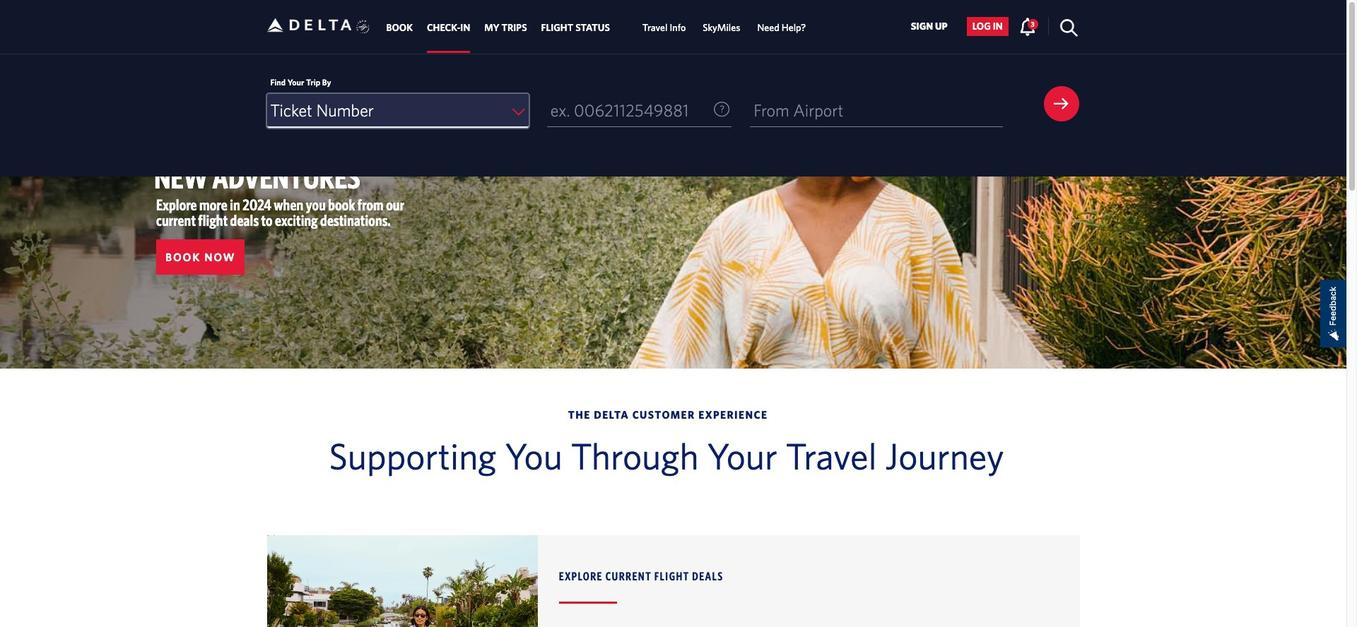 Task type: locate. For each thing, give the bounding box(es) containing it.
book left now
[[165, 251, 201, 264]]

check-in link
[[427, 15, 470, 41]]

deals
[[230, 211, 259, 229]]

new up more
[[154, 159, 208, 195]]

your
[[287, 77, 304, 87], [707, 435, 778, 477]]

trip
[[306, 77, 320, 87]]

book right skyteam image
[[386, 22, 413, 33]]

your left trip at top left
[[287, 77, 304, 87]]

from airport link
[[750, 94, 1003, 127]]

0 vertical spatial explore
[[156, 196, 197, 214]]

explore for explore more in 2024 when you book from our current flight deals to exciting destinations.
[[156, 196, 197, 214]]

from airport
[[754, 100, 844, 120]]

1 horizontal spatial explore
[[559, 570, 603, 583]]

0 horizontal spatial your
[[287, 77, 304, 87]]

skymiles link
[[703, 15, 740, 41]]

0 vertical spatial in
[[993, 21, 1003, 32]]

explore inside explore more in 2024 when you book from our current flight deals to exciting destinations.
[[156, 196, 197, 214]]

destinations.
[[320, 211, 391, 229]]

explore left current
[[559, 570, 603, 583]]

new left year,
[[154, 128, 208, 164]]

flight
[[541, 22, 573, 33]]

0 horizontal spatial in
[[230, 196, 240, 214]]

number
[[316, 100, 374, 120]]

1 vertical spatial book
[[165, 251, 201, 264]]

status
[[576, 22, 610, 33]]

log in button
[[967, 17, 1009, 36]]

1 vertical spatial your
[[707, 435, 778, 477]]

1 horizontal spatial travel
[[786, 435, 877, 477]]

tab list
[[379, 0, 815, 53]]

exciting
[[275, 211, 318, 229]]

airport
[[793, 100, 844, 120]]

0 horizontal spatial explore
[[156, 196, 197, 214]]

you
[[306, 196, 326, 214]]

customer
[[632, 409, 695, 421]]

find
[[270, 77, 286, 87]]

in right more
[[230, 196, 240, 214]]

travel
[[643, 22, 668, 33], [786, 435, 877, 477]]

1 vertical spatial travel
[[786, 435, 877, 477]]

0 horizontal spatial book
[[165, 251, 201, 264]]

book
[[328, 196, 355, 214]]

delta
[[594, 409, 629, 421]]

explore
[[156, 196, 197, 214], [559, 570, 603, 583]]

book
[[386, 22, 413, 33], [165, 251, 201, 264]]

check-
[[427, 22, 460, 33]]

need
[[757, 22, 780, 33]]

1 vertical spatial explore
[[559, 570, 603, 583]]

log in
[[973, 21, 1003, 32]]

help?
[[782, 22, 806, 33]]

new
[[154, 128, 208, 164], [154, 159, 208, 195]]

explore left more
[[156, 196, 197, 214]]

in right log
[[993, 21, 1003, 32]]

the delta customer experience
[[568, 409, 768, 421]]

1 horizontal spatial your
[[707, 435, 778, 477]]

more
[[199, 196, 227, 214]]

flight status link
[[541, 15, 610, 41]]

0 vertical spatial book
[[386, 22, 413, 33]]

your down experience
[[707, 435, 778, 477]]

flight status
[[541, 22, 610, 33]]

current
[[156, 211, 196, 229]]

in inside explore more in 2024 when you book from our current flight deals to exciting destinations.
[[230, 196, 240, 214]]

book now
[[165, 251, 236, 264]]

when
[[274, 196, 304, 214]]

my trips link
[[484, 15, 527, 41]]

1 horizontal spatial book
[[386, 22, 413, 33]]

supporting
[[329, 435, 497, 477]]

adventures
[[212, 159, 360, 195]]

book inside tab list
[[386, 22, 413, 33]]

find your trip by
[[270, 77, 331, 87]]

0 horizontal spatial travel
[[643, 22, 668, 33]]

new year, new adventures
[[154, 128, 360, 195]]

log
[[973, 21, 991, 32]]

book for book now
[[165, 251, 201, 264]]

tab list containing book
[[379, 0, 815, 53]]

0 vertical spatial travel
[[643, 22, 668, 33]]

explore current flight deals
[[559, 570, 724, 583]]

now
[[204, 251, 236, 264]]

book link
[[386, 15, 413, 41]]

skymiles
[[703, 22, 740, 33]]

ticket
[[270, 100, 312, 120]]

1 vertical spatial in
[[230, 196, 240, 214]]

1 horizontal spatial in
[[993, 21, 1003, 32]]

in
[[993, 21, 1003, 32], [230, 196, 240, 214]]

trips
[[502, 22, 527, 33]]



Task type: describe. For each thing, give the bounding box(es) containing it.
by
[[322, 77, 331, 87]]

3
[[1031, 20, 1035, 28]]

sign
[[911, 21, 933, 32]]

journey
[[885, 435, 1004, 477]]

ticket number
[[270, 100, 374, 120]]

year,
[[212, 128, 277, 164]]

explore for explore current flight deals
[[559, 570, 603, 583]]

from
[[754, 100, 789, 120]]

2024
[[243, 196, 272, 214]]

explore more in 2024 when you book from our current flight deals to exciting destinations. link
[[156, 196, 404, 229]]

in
[[460, 22, 470, 33]]

sign up link
[[905, 17, 953, 36]]

info
[[670, 22, 686, 33]]

travel info link
[[643, 15, 686, 41]]

the
[[568, 409, 591, 421]]

from
[[358, 196, 384, 214]]

to
[[261, 211, 273, 229]]

explore current flight deals link
[[559, 568, 1046, 628]]

sign up
[[911, 21, 948, 32]]

through
[[571, 435, 699, 477]]

my
[[484, 22, 500, 33]]

explore more in 2024 when you book from our current flight deals to exciting destinations.
[[156, 196, 404, 229]]

book now link
[[156, 240, 245, 275]]

3 link
[[1019, 17, 1038, 35]]

need help? link
[[757, 15, 806, 41]]

0 vertical spatial your
[[287, 77, 304, 87]]

travel info
[[643, 22, 686, 33]]

my trips
[[484, 22, 527, 33]]

skyteam image
[[356, 5, 370, 49]]

2 new from the top
[[154, 159, 208, 195]]

need help?
[[757, 22, 806, 33]]

1 new from the top
[[154, 128, 208, 164]]

flight
[[654, 570, 690, 583]]

supporting you through your travel journey
[[329, 435, 1004, 477]]

current
[[606, 570, 652, 583]]

delta air lines image
[[267, 3, 352, 47]]

up
[[935, 21, 948, 32]]

you
[[505, 435, 563, 477]]

deals
[[692, 570, 724, 583]]

in inside button
[[993, 21, 1003, 32]]

check-in
[[427, 22, 470, 33]]

experience
[[699, 409, 768, 421]]

book for book
[[386, 22, 413, 33]]

flight
[[198, 211, 228, 229]]

Ticket Number field
[[267, 94, 529, 128]]

our
[[386, 196, 404, 214]]



Task type: vqa. For each thing, say whether or not it's contained in the screenshot.
Number Field
no



